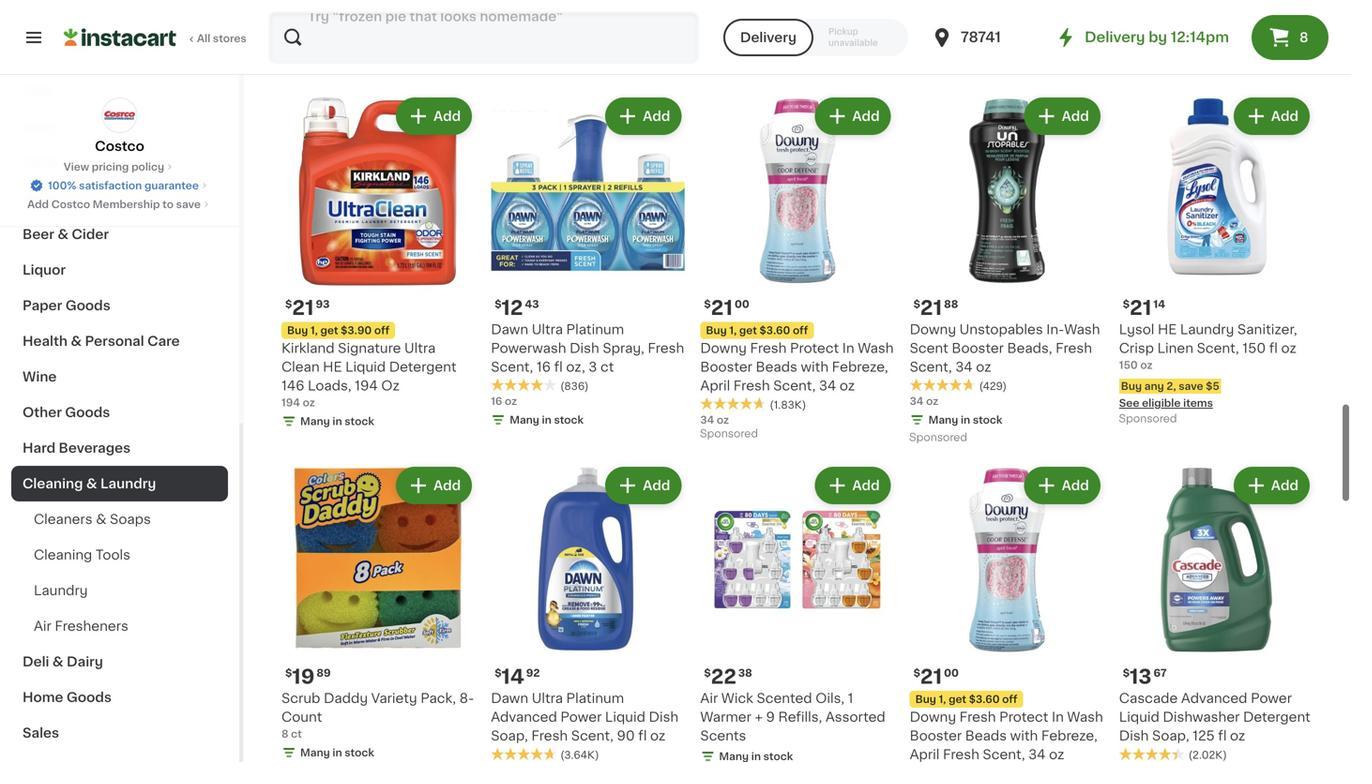 Task type: locate. For each thing, give the bounding box(es) containing it.
2 horizontal spatial he
[[1158, 323, 1177, 336]]

194 right the loads,
[[534, 44, 557, 57]]

& right health
[[71, 335, 82, 348]]

1 horizontal spatial get
[[739, 326, 757, 336]]

1 horizontal spatial advanced
[[1181, 693, 1248, 706]]

add button for scrub daddy variety pack, 8- count
[[398, 469, 470, 503]]

0 vertical spatial cleaning
[[23, 478, 83, 491]]

2 vertical spatial downy
[[910, 711, 956, 725]]

ct
[[440, 7, 454, 20], [303, 42, 314, 53], [714, 42, 725, 53], [601, 361, 614, 374], [291, 730, 302, 740]]

1 horizontal spatial sponsored badge image
[[910, 433, 967, 444]]

1 vertical spatial april
[[910, 749, 940, 762]]

(2.02k)
[[1189, 751, 1227, 761]]

00
[[735, 299, 750, 310], [944, 669, 959, 679]]

0 horizontal spatial advanced
[[491, 711, 557, 725]]

goods up health & personal care
[[65, 299, 110, 313]]

advanced down $ 14 92
[[491, 711, 557, 725]]

off for kirkland signature ultra clean he liquid detergent 146 loads, 194 oz add button
[[374, 326, 390, 336]]

refills,
[[778, 711, 822, 725]]

platinum up 90
[[566, 693, 624, 706]]

$ inside $ 21 14
[[1123, 299, 1130, 310]]

$ inside $ 12 43
[[495, 299, 502, 310]]

scent
[[910, 342, 949, 355]]

add button for air wick scented oils, 1 warmer + 9 refills, assorted scents
[[817, 469, 889, 503]]

oz inside cascade advanced power liquid dishwasher detergent dish soap, 125 fl oz
[[1230, 730, 1246, 743]]

& up cleaners & soaps at the left of the page
[[86, 478, 97, 491]]

save inside buy any 2, save $5 see eligible items
[[1179, 381, 1204, 392]]

liquid
[[639, 7, 680, 20], [345, 361, 386, 374], [605, 711, 646, 725], [1119, 711, 1160, 725]]

1 vertical spatial advanced
[[491, 711, 557, 725]]

1 vertical spatial goods
[[65, 406, 110, 419]]

2 horizontal spatial 194
[[534, 44, 557, 57]]

costco up view pricing policy link
[[95, 140, 144, 153]]

$
[[285, 299, 292, 310], [704, 299, 711, 310], [495, 299, 502, 310], [914, 299, 921, 310], [1123, 299, 1130, 310], [285, 669, 292, 679], [704, 669, 711, 679], [495, 669, 502, 679], [914, 669, 921, 679], [1123, 669, 1130, 679]]

100% satisfaction guarantee
[[48, 181, 199, 191]]

$ for dawn ultra platinum powerwash dish spray, fresh scent, 16 fl oz, 3 ct
[[495, 299, 502, 310]]

other goods
[[23, 406, 110, 419]]

0 vertical spatial power
[[1251, 693, 1292, 706]]

$3.60
[[760, 326, 790, 336], [969, 695, 1000, 705]]

power inside dawn ultra platinum advanced power liquid dish soap, fresh scent, 90 fl oz
[[561, 711, 602, 725]]

194 left oz
[[355, 380, 378, 393]]

wick
[[721, 693, 753, 706]]

oz inside downy unstopables in-wash scent booster beads, fresh scent, 34 oz
[[976, 361, 992, 374]]

194 down buy 1, get $3.90 off
[[282, 398, 300, 408]]

laundry inside kirkland signature ultra clean free & clear he liquid laundry detergent, 146 loads, 194 fl oz
[[491, 26, 545, 39]]

he
[[617, 7, 636, 20], [1158, 323, 1177, 336], [323, 361, 342, 374]]

in
[[961, 25, 971, 35], [333, 61, 342, 72], [542, 63, 552, 73], [542, 415, 552, 426], [961, 415, 971, 426], [333, 417, 342, 427], [333, 749, 342, 759], [751, 752, 761, 763]]

1 horizontal spatial with
[[1010, 730, 1038, 743]]

1 vertical spatial signature
[[338, 342, 401, 355]]

1 vertical spatial dish
[[649, 711, 679, 725]]

0 vertical spatial kirkland
[[491, 0, 544, 1]]

sponsored badge image for downy unstopables in-wash scent booster beads, fresh scent, 34 oz
[[910, 433, 967, 444]]

stock
[[973, 25, 1003, 35], [345, 61, 374, 72], [554, 63, 584, 73], [554, 415, 584, 426], [973, 415, 1003, 426], [345, 417, 374, 427], [345, 749, 374, 759], [764, 752, 793, 763]]

1 vertical spatial 104
[[282, 42, 300, 53]]

baby
[[23, 121, 58, 134]]

1 horizontal spatial 104
[[413, 7, 437, 20]]

booster inside downy unstopables in-wash scent booster beads, fresh scent, 34 oz
[[952, 342, 1004, 355]]

air inside air wick scented oils, 1 warmer + 9 refills, assorted scents
[[700, 693, 718, 706]]

2 horizontal spatial get
[[949, 695, 967, 705]]

liquid inside the kirkland signature ultra clean he liquid detergent 146 loads, 194 oz 194 oz
[[345, 361, 386, 374]]

clean up loads,
[[282, 361, 320, 374]]

0 horizontal spatial power
[[561, 711, 602, 725]]

liquid up 90
[[605, 711, 646, 725]]

view pricing policy
[[64, 162, 164, 172]]

0 horizontal spatial 150
[[1119, 360, 1138, 371]]

dawn inside dawn ultra platinum advanced power liquid dish soap, fresh scent, 90 fl oz
[[491, 693, 529, 706]]

& right deli
[[52, 656, 63, 669]]

ct inside dawn ultra platinum powerwash dish spray, fresh scent, 16 fl oz, 3 ct
[[601, 361, 614, 374]]

in inside button
[[961, 25, 971, 35]]

air
[[34, 620, 51, 633], [700, 693, 718, 706]]

satisfaction
[[79, 181, 142, 191]]

scent, inside dawn ultra platinum advanced power liquid dish soap, fresh scent, 90 fl oz
[[571, 730, 614, 743]]

platinum up spray,
[[566, 323, 624, 336]]

0 vertical spatial 194
[[534, 44, 557, 57]]

cleaning up cleaners
[[23, 478, 83, 491]]

2 vertical spatial wash
[[1067, 711, 1103, 725]]

delivery
[[1085, 31, 1145, 44], [740, 31, 797, 44]]

dawn for 12
[[491, 323, 529, 336]]

pods
[[313, 0, 353, 1]]

1 horizontal spatial air
[[700, 693, 718, 706]]

2 platinum from the top
[[566, 693, 624, 706]]

dawn down $ 14 92
[[491, 693, 529, 706]]

14 up lysol at the top right of the page
[[1154, 299, 1166, 310]]

he inside kirkland signature ultra clean free & clear he liquid laundry detergent, 146 loads, 194 fl oz
[[617, 7, 636, 20]]

fresh inside dawn ultra platinum powerwash dish spray, fresh scent, 16 fl oz, 3 ct
[[648, 342, 684, 355]]

1 vertical spatial downy
[[700, 342, 747, 355]]

lysol he laundry sanitizer, crisp linen scent, 150 fl oz 150 oz
[[1119, 323, 1298, 371]]

(1.83k)
[[770, 400, 806, 411]]

advanced
[[1181, 693, 1248, 706], [491, 711, 557, 725]]

1 vertical spatial with
[[1010, 730, 1038, 743]]

& for laundry
[[86, 478, 97, 491]]

0 horizontal spatial save
[[176, 199, 201, 210]]

16 oz
[[491, 396, 517, 407]]

liquid inside kirkland signature ultra clean free & clear he liquid laundry detergent, 146 loads, 194 fl oz
[[639, 7, 680, 20]]

0 horizontal spatial 14
[[502, 668, 524, 688]]

dish for 14
[[649, 711, 679, 725]]

Search field
[[270, 13, 697, 62]]

downy inside downy unstopables in-wash scent booster beads, fresh scent, 34 oz
[[910, 323, 956, 336]]

fl right 125
[[1218, 730, 1227, 743]]

14
[[1154, 299, 1166, 310], [502, 668, 524, 688]]

0 horizontal spatial off
[[374, 326, 390, 336]]

goods for other goods
[[65, 406, 110, 419]]

0 vertical spatial 8
[[1300, 31, 1309, 44]]

assorted
[[826, 711, 886, 725]]

1 dawn from the top
[[491, 323, 529, 336]]

dish inside cascade advanced power liquid dishwasher detergent dish soap, 125 fl oz
[[1119, 730, 1149, 743]]

sponsored badge image
[[1119, 414, 1176, 425], [700, 429, 757, 440], [910, 433, 967, 444]]

goods
[[65, 299, 110, 313], [65, 406, 110, 419], [67, 692, 112, 705]]

oils,
[[816, 693, 845, 706]]

detergent up oz
[[389, 361, 457, 374]]

0 horizontal spatial signature
[[338, 342, 401, 355]]

tide
[[282, 0, 310, 1]]

8
[[1300, 31, 1309, 44], [282, 730, 289, 740]]

$ for lysol he laundry sanitizer, crisp linen scent, 150 fl oz
[[1123, 299, 1130, 310]]

$ inside $ 19 89
[[285, 669, 292, 679]]

2 dawn from the top
[[491, 693, 529, 706]]

cleaning tools link
[[11, 538, 228, 573]]

many in stock button
[[910, 0, 1104, 41]]

$ inside $ 14 92
[[495, 669, 502, 679]]

signature for &
[[547, 0, 611, 1]]

floral link
[[11, 145, 228, 181]]

many down the loads,
[[510, 63, 540, 73]]

ultra inside the kirkland signature ultra clean he liquid detergent 146 loads, 194 oz 194 oz
[[404, 342, 436, 355]]

kirkland for free
[[491, 0, 544, 1]]

$ for cascade advanced power liquid dishwasher detergent dish soap, 125 fl oz
[[1123, 669, 1130, 679]]

deli
[[23, 656, 49, 669]]

1 vertical spatial booster
[[700, 361, 753, 374]]

16 inside dawn ultra platinum powerwash dish spray, fresh scent, 16 fl oz, 3 ct
[[537, 361, 551, 374]]

beer
[[23, 228, 54, 241]]

soap, left 125
[[1152, 730, 1190, 743]]

0 horizontal spatial get
[[320, 326, 338, 336]]

oz
[[572, 44, 587, 57], [1281, 342, 1297, 355], [1141, 360, 1153, 371], [976, 361, 992, 374], [840, 380, 855, 393], [505, 396, 517, 407], [926, 396, 939, 407], [303, 398, 315, 408], [717, 415, 729, 426], [650, 730, 666, 743], [1230, 730, 1246, 743], [1049, 749, 1065, 762]]

many inside button
[[929, 25, 958, 35]]

1 horizontal spatial costco
[[95, 140, 144, 153]]

dairy
[[67, 656, 103, 669]]

fresh inside downy unstopables in-wash scent booster beads, fresh scent, 34 oz
[[1056, 342, 1092, 355]]

he up loads,
[[323, 361, 342, 374]]

104
[[413, 7, 437, 20], [282, 42, 300, 53]]

9
[[766, 711, 775, 725]]

0 vertical spatial 34 oz
[[910, 396, 939, 407]]

fl down sanitizer,
[[1270, 342, 1278, 355]]

laundry inside lysol he laundry sanitizer, crisp linen scent, 150 fl oz 150 oz
[[1180, 323, 1234, 336]]

off
[[374, 326, 390, 336], [793, 326, 808, 336], [1002, 695, 1018, 705]]

he up linen
[[1158, 323, 1177, 336]]

0 horizontal spatial detergent,
[[339, 7, 410, 20]]

ct inside scrub daddy variety pack, 8- count 8 ct
[[291, 730, 302, 740]]

many left 78741
[[929, 25, 958, 35]]

8 inside button
[[1300, 31, 1309, 44]]

14 inside $ 21 14
[[1154, 299, 1166, 310]]

he right clear
[[617, 7, 636, 20]]

buy 1, get $3.90 off
[[287, 326, 390, 336]]

104 down oxi
[[413, 7, 437, 20]]

1 vertical spatial dawn
[[491, 693, 529, 706]]

100% satisfaction guarantee button
[[29, 175, 210, 193]]

detergent, down plus
[[339, 7, 410, 20]]

air up warmer
[[700, 693, 718, 706]]

0 vertical spatial dawn
[[491, 323, 529, 336]]

22
[[711, 668, 737, 688]]

detergent right dishwasher
[[1243, 711, 1311, 725]]

stores
[[213, 33, 247, 44]]

0 vertical spatial beads
[[756, 361, 798, 374]]

add button for kirkland signature ultra clean he liquid detergent 146 loads, 194 oz
[[398, 100, 470, 133]]

0 horizontal spatial sponsored badge image
[[700, 429, 757, 440]]

fl right 90
[[638, 730, 647, 743]]

buy inside buy any 2, save $5 see eligible items
[[1121, 381, 1142, 392]]

0 horizontal spatial with
[[801, 361, 829, 374]]

downy unstopables in-wash scent booster beads, fresh scent, 34 oz
[[910, 323, 1100, 374]]

laundry down the tide
[[282, 7, 336, 20]]

platinum inside dawn ultra platinum powerwash dish spray, fresh scent, 16 fl oz, 3 ct
[[566, 323, 624, 336]]

0 horizontal spatial 146
[[282, 380, 305, 393]]

soap, down $ 14 92
[[491, 730, 528, 743]]

150
[[1243, 342, 1266, 355], [1119, 360, 1138, 371]]

0 vertical spatial detergent,
[[339, 7, 410, 20]]

get for kirkland signature ultra clean he liquid detergent 146 loads, 194 oz add button
[[320, 326, 338, 336]]

0 horizontal spatial april
[[700, 380, 730, 393]]

fl left oz,
[[554, 361, 563, 374]]

detergent inside cascade advanced power liquid dishwasher detergent dish soap, 125 fl oz
[[1243, 711, 1311, 725]]

delivery inside delivery by 12:14pm link
[[1085, 31, 1145, 44]]

0 horizontal spatial kirkland
[[282, 342, 335, 355]]

0 vertical spatial detergent
[[389, 361, 457, 374]]

1 vertical spatial buy 1, get $3.60 off
[[916, 695, 1018, 705]]

wash
[[1064, 323, 1100, 336], [858, 342, 894, 355], [1067, 711, 1103, 725]]

downy fresh protect in wash booster beads with febreze, april fresh scent, 34 oz
[[700, 342, 894, 393], [910, 711, 1103, 762]]

dish inside dawn ultra platinum advanced power liquid dish soap, fresh scent, 90 fl oz
[[649, 711, 679, 725]]

detergent,
[[339, 7, 410, 20], [548, 26, 619, 39]]

14 left 92
[[502, 668, 524, 688]]

ct down oxi
[[440, 7, 454, 20]]

dishwasher
[[1163, 711, 1240, 725]]

count
[[282, 711, 322, 725]]

soap, inside cascade advanced power liquid dishwasher detergent dish soap, 125 fl oz
[[1152, 730, 1190, 743]]

kirkland inside the kirkland signature ultra clean he liquid detergent 146 loads, 194 oz 194 oz
[[282, 342, 335, 355]]

signature inside kirkland signature ultra clean free & clear he liquid laundry detergent, 146 loads, 194 fl oz
[[547, 0, 611, 1]]

signature up clear
[[547, 0, 611, 1]]

88
[[944, 299, 959, 310]]

many down count
[[300, 749, 330, 759]]

0 horizontal spatial dish
[[570, 342, 600, 355]]

1 horizontal spatial detergent,
[[548, 26, 619, 39]]

cleaning inside cleaning & laundry link
[[23, 478, 83, 491]]

tools
[[96, 549, 130, 562]]

21
[[292, 298, 314, 318], [711, 298, 733, 318], [921, 298, 942, 318], [1130, 298, 1152, 318], [921, 668, 942, 688]]

add
[[434, 110, 461, 123], [643, 110, 670, 123], [852, 110, 880, 123], [1062, 110, 1089, 123], [1271, 110, 1299, 123], [27, 199, 49, 210], [434, 479, 461, 493], [643, 479, 670, 493], [852, 479, 880, 493], [1062, 479, 1089, 493], [1271, 479, 1299, 493]]

& for cider
[[58, 228, 69, 241]]

platinum inside dawn ultra platinum advanced power liquid dish soap, fresh scent, 90 fl oz
[[566, 693, 624, 706]]

beer & cider
[[23, 228, 109, 241]]

1 horizontal spatial save
[[1179, 381, 1204, 392]]

0 horizontal spatial 194
[[282, 398, 300, 408]]

★★★★★
[[282, 25, 347, 38], [282, 25, 347, 38], [700, 25, 766, 38], [700, 25, 766, 38], [1119, 25, 1185, 38], [1119, 25, 1185, 38], [491, 379, 557, 392], [491, 379, 557, 392], [910, 379, 976, 392], [910, 379, 976, 392], [700, 398, 766, 411], [700, 398, 766, 411], [491, 748, 557, 761], [491, 748, 557, 761], [1119, 748, 1185, 761], [1119, 748, 1185, 761]]

0 horizontal spatial downy fresh protect in wash booster beads with febreze, april fresh scent, 34 oz
[[700, 342, 894, 393]]

0 vertical spatial clean
[[491, 7, 529, 20]]

add button
[[398, 100, 470, 133], [607, 100, 680, 133], [817, 100, 889, 133], [1026, 100, 1099, 133], [1236, 100, 1308, 133], [398, 469, 470, 503], [607, 469, 680, 503], [817, 469, 889, 503], [1026, 469, 1099, 503], [1236, 469, 1308, 503]]

dish up 3
[[570, 342, 600, 355]]

1 horizontal spatial signature
[[547, 0, 611, 1]]

kirkland inside kirkland signature ultra clean free & clear he liquid laundry detergent, 146 loads, 194 fl oz
[[491, 0, 544, 1]]

0 vertical spatial 14
[[1154, 299, 1166, 310]]

cascade
[[1119, 693, 1178, 706]]

dish left warmer
[[649, 711, 679, 725]]

ct inside tide pods plus ultra oxi laundry detergent, 104 ct
[[440, 7, 454, 20]]

2 horizontal spatial off
[[1002, 695, 1018, 705]]

$ for air wick scented oils, 1 warmer + 9 refills, assorted scents
[[704, 669, 711, 679]]

14 inside product group
[[502, 668, 524, 688]]

dawn inside dawn ultra platinum powerwash dish spray, fresh scent, 16 fl oz, 3 ct
[[491, 323, 529, 336]]

liquid inside cascade advanced power liquid dishwasher detergent dish soap, 125 fl oz
[[1119, 711, 1160, 725]]

booster for (1.83k)
[[700, 361, 753, 374]]

1 vertical spatial beads
[[965, 730, 1007, 743]]

advanced up dishwasher
[[1181, 693, 1248, 706]]

costco down 100%
[[51, 199, 90, 210]]

1 vertical spatial $ 21 00
[[914, 668, 959, 688]]

wine
[[23, 371, 57, 384]]

194 inside kirkland signature ultra clean free & clear he liquid laundry detergent, 146 loads, 194 fl oz
[[534, 44, 557, 57]]

& right "beer"
[[58, 228, 69, 241]]

1 soap, from the left
[[491, 730, 528, 743]]

0 vertical spatial april
[[700, 380, 730, 393]]

save right the to
[[176, 199, 201, 210]]

34 oz for downy unstopables in-wash scent booster beads, fresh scent, 34 oz
[[910, 396, 939, 407]]

goods down dairy
[[67, 692, 112, 705]]

1 horizontal spatial febreze,
[[1042, 730, 1098, 743]]

1 vertical spatial 34 oz
[[700, 415, 729, 426]]

1 vertical spatial wash
[[858, 342, 894, 355]]

fl down free in the left top of the page
[[560, 44, 569, 57]]

kirkland up free in the left top of the page
[[491, 0, 544, 1]]

liquid down cascade
[[1119, 711, 1160, 725]]

& inside "link"
[[96, 513, 106, 526]]

costco link
[[95, 98, 144, 156]]

hard
[[23, 442, 55, 455]]

8 inside scrub daddy variety pack, 8- count 8 ct
[[282, 730, 289, 740]]

delivery inside delivery 'button'
[[740, 31, 797, 44]]

1 vertical spatial 150
[[1119, 360, 1138, 371]]

104 down the tide
[[282, 42, 300, 53]]

all stores link
[[64, 11, 248, 64]]

1 vertical spatial he
[[1158, 323, 1177, 336]]

dawn down 12
[[491, 323, 529, 336]]

detergent, inside kirkland signature ultra clean free & clear he liquid laundry detergent, 146 loads, 194 fl oz
[[548, 26, 619, 39]]

1 vertical spatial 194
[[355, 380, 378, 393]]

150 down sanitizer,
[[1243, 342, 1266, 355]]

150 down crisp
[[1119, 360, 1138, 371]]

$ inside "$ 13 67"
[[1123, 669, 1130, 679]]

1 horizontal spatial beads
[[965, 730, 1007, 743]]

1 horizontal spatial 34 oz
[[910, 396, 939, 407]]

2 soap, from the left
[[1152, 730, 1190, 743]]

cider
[[72, 228, 109, 241]]

0 horizontal spatial soap,
[[491, 730, 528, 743]]

view pricing policy link
[[64, 160, 176, 175]]

& right free in the left top of the page
[[565, 7, 576, 20]]

scent, inside dawn ultra platinum powerwash dish spray, fresh scent, 16 fl oz, 3 ct
[[491, 361, 533, 374]]

add button for cascade advanced power liquid dishwasher detergent dish soap, 125 fl oz
[[1236, 469, 1308, 503]]

laundry up the loads,
[[491, 26, 545, 39]]

buy any 2, save $5 see eligible items
[[1119, 381, 1220, 409]]

$ inside $ 22 38
[[704, 669, 711, 679]]

0 vertical spatial platinum
[[566, 323, 624, 336]]

oz inside the kirkland signature ultra clean he liquid detergent 146 loads, 194 oz 194 oz
[[303, 398, 315, 408]]

&
[[565, 7, 576, 20], [58, 228, 69, 241], [71, 335, 82, 348], [86, 478, 97, 491], [96, 513, 106, 526], [52, 656, 63, 669]]

clean left free in the left top of the page
[[491, 7, 529, 20]]

ct right 81
[[714, 42, 725, 53]]

signature inside the kirkland signature ultra clean he liquid detergent 146 loads, 194 oz 194 oz
[[338, 342, 401, 355]]

0 horizontal spatial 16
[[491, 396, 502, 407]]

0 vertical spatial costco
[[95, 140, 144, 153]]

detergent, down clear
[[548, 26, 619, 39]]

146 inside kirkland signature ultra clean free & clear he liquid laundry detergent, 146 loads, 194 fl oz
[[623, 26, 646, 39]]

1 vertical spatial platinum
[[566, 693, 624, 706]]

0 vertical spatial protect
[[790, 342, 839, 355]]

2 horizontal spatial dish
[[1119, 730, 1149, 743]]

product group
[[282, 94, 476, 433], [491, 94, 685, 432], [700, 94, 895, 445], [910, 94, 1104, 449], [1119, 94, 1314, 430], [282, 464, 476, 763], [491, 464, 685, 763], [700, 464, 895, 763], [910, 464, 1104, 763], [1119, 464, 1314, 763]]

$ inside $ 21 88
[[914, 299, 921, 310]]

clean inside kirkland signature ultra clean free & clear he liquid laundry detergent, 146 loads, 194 fl oz
[[491, 7, 529, 20]]

0 horizontal spatial protect
[[790, 342, 839, 355]]

product group containing 14
[[491, 464, 685, 763]]

1 platinum from the top
[[566, 323, 624, 336]]

1 vertical spatial detergent
[[1243, 711, 1311, 725]]

goods up beverages
[[65, 406, 110, 419]]

linen
[[1158, 342, 1194, 355]]

liquid up oz
[[345, 361, 386, 374]]

1 vertical spatial downy fresh protect in wash booster beads with febreze, april fresh scent, 34 oz
[[910, 711, 1103, 762]]

dish inside dawn ultra platinum powerwash dish spray, fresh scent, 16 fl oz, 3 ct
[[570, 342, 600, 355]]

0 vertical spatial 00
[[735, 299, 750, 310]]

air fresheners
[[34, 620, 128, 633]]

0 vertical spatial 16
[[537, 361, 551, 374]]

liquid right clear
[[639, 7, 680, 20]]

ct right 3
[[601, 361, 614, 374]]

warmer
[[700, 711, 752, 725]]

1,
[[311, 326, 318, 336], [730, 326, 737, 336], [939, 695, 946, 705]]

air inside 'link'
[[34, 620, 51, 633]]

dish down cascade
[[1119, 730, 1149, 743]]

1 horizontal spatial april
[[910, 749, 940, 762]]

None search field
[[268, 11, 699, 64]]

soap, inside dawn ultra platinum advanced power liquid dish soap, fresh scent, 90 fl oz
[[491, 730, 528, 743]]

liquid inside dawn ultra platinum advanced power liquid dish soap, fresh scent, 90 fl oz
[[605, 711, 646, 725]]

1 vertical spatial cleaning
[[34, 549, 92, 562]]

delivery for delivery
[[740, 31, 797, 44]]

fl inside kirkland signature ultra clean free & clear he liquid laundry detergent, 146 loads, 194 fl oz
[[560, 44, 569, 57]]

1, for kirkland signature ultra clean he liquid detergent 146 loads, 194 oz add button
[[311, 326, 318, 336]]

downy for (429)
[[910, 323, 956, 336]]

off for add button associated with downy fresh protect in wash booster beads with febreze, april fresh scent, 34 oz
[[1002, 695, 1018, 705]]

1 vertical spatial power
[[561, 711, 602, 725]]

air up deli
[[34, 620, 51, 633]]

cleaning down cleaners
[[34, 549, 92, 562]]

kirkland down buy 1, get $3.90 off
[[282, 342, 335, 355]]

& left soaps
[[96, 513, 106, 526]]

1 vertical spatial air
[[700, 693, 718, 706]]

1 horizontal spatial 8
[[1300, 31, 1309, 44]]

booster for (429)
[[952, 342, 1004, 355]]

2 vertical spatial he
[[323, 361, 342, 374]]

clean inside the kirkland signature ultra clean he liquid detergent 146 loads, 194 oz 194 oz
[[282, 361, 320, 374]]

1 horizontal spatial delivery
[[1085, 31, 1145, 44]]

0 vertical spatial booster
[[952, 342, 1004, 355]]

ct down count
[[291, 730, 302, 740]]

0 horizontal spatial $3.60
[[760, 326, 790, 336]]

signature down $3.90
[[338, 342, 401, 355]]

laundry up linen
[[1180, 323, 1234, 336]]

1 vertical spatial clean
[[282, 361, 320, 374]]

1 vertical spatial $3.60
[[969, 695, 1000, 705]]

save up items at right bottom
[[1179, 381, 1204, 392]]

$ for scrub daddy variety pack, 8- count
[[285, 669, 292, 679]]



Task type: vqa. For each thing, say whether or not it's contained in the screenshot.
bottom Detergent
yes



Task type: describe. For each thing, give the bounding box(es) containing it.
0 horizontal spatial $ 21 00
[[704, 298, 750, 318]]

$ 19 89
[[285, 668, 331, 688]]

& for dairy
[[52, 656, 63, 669]]

scent, inside lysol he laundry sanitizer, crisp linen scent, 150 fl oz 150 oz
[[1197, 342, 1239, 355]]

dawn for 14
[[491, 693, 529, 706]]

0 vertical spatial buy 1, get $3.60 off
[[706, 326, 808, 336]]

care
[[147, 335, 180, 348]]

any
[[1145, 381, 1164, 392]]

all stores
[[197, 33, 247, 44]]

variety
[[371, 693, 417, 706]]

membership
[[93, 199, 160, 210]]

$ 21 93
[[285, 298, 330, 318]]

ultra inside kirkland signature ultra clean free & clear he liquid laundry detergent, 146 loads, 194 fl oz
[[614, 0, 645, 1]]

air for air fresheners
[[34, 620, 51, 633]]

fl inside lysol he laundry sanitizer, crisp linen scent, 150 fl oz 150 oz
[[1270, 342, 1278, 355]]

pets link
[[11, 74, 228, 110]]

hard beverages link
[[11, 431, 228, 466]]

34 oz for downy fresh protect in wash booster beads with febreze, april fresh scent, 34 oz
[[700, 415, 729, 426]]

1 horizontal spatial in
[[1052, 711, 1064, 725]]

beads,
[[1007, 342, 1053, 355]]

ultra inside dawn ultra platinum powerwash dish spray, fresh scent, 16 fl oz, 3 ct
[[532, 323, 563, 336]]

signature for liquid
[[338, 342, 401, 355]]

all
[[197, 33, 210, 44]]

many down 104 ct
[[300, 61, 330, 72]]

0 vertical spatial downy fresh protect in wash booster beads with febreze, april fresh scent, 34 oz
[[700, 342, 894, 393]]

19
[[292, 668, 315, 688]]

health & personal care link
[[11, 324, 228, 359]]

90
[[617, 730, 635, 743]]

product group containing 19
[[282, 464, 476, 763]]

(429)
[[979, 381, 1007, 392]]

fl inside dawn ultra platinum powerwash dish spray, fresh scent, 16 fl oz, 3 ct
[[554, 361, 563, 374]]

laundry inside tide pods plus ultra oxi laundry detergent, 104 ct
[[282, 7, 336, 20]]

lb
[[1145, 42, 1155, 53]]

other
[[23, 406, 62, 419]]

home
[[23, 692, 63, 705]]

advanced inside dawn ultra platinum advanced power liquid dish soap, fresh scent, 90 fl oz
[[491, 711, 557, 725]]

1 horizontal spatial downy fresh protect in wash booster beads with febreze, april fresh scent, 34 oz
[[910, 711, 1103, 762]]

(3.64k)
[[560, 751, 599, 761]]

kirkland signature ultra clean free & clear he liquid laundry detergent, 146 loads, 194 fl oz
[[491, 0, 680, 57]]

cleaning for cleaning & laundry
[[23, 478, 83, 491]]

oz inside kirkland signature ultra clean free & clear he liquid laundry detergent, 146 loads, 194 fl oz
[[572, 44, 587, 57]]

clean for he
[[282, 361, 320, 374]]

& for soaps
[[96, 513, 106, 526]]

kirkland for he
[[282, 342, 335, 355]]

paper goods link
[[11, 288, 228, 324]]

by
[[1149, 31, 1168, 44]]

product group containing 22
[[700, 464, 895, 763]]

product group containing 12
[[491, 94, 685, 432]]

$3.90
[[341, 326, 372, 336]]

$ 22 38
[[704, 668, 752, 688]]

fl inside dawn ultra platinum advanced power liquid dish soap, fresh scent, 90 fl oz
[[638, 730, 647, 743]]

1 horizontal spatial off
[[793, 326, 808, 336]]

81 ct
[[700, 42, 725, 53]]

kirkland signature ultra clean he liquid detergent 146 loads, 194 oz 194 oz
[[282, 342, 457, 408]]

air for air wick scented oils, 1 warmer + 9 refills, assorted scents
[[700, 693, 718, 706]]

instacart logo image
[[64, 26, 176, 49]]

(836)
[[560, 381, 589, 392]]

stock inside button
[[973, 25, 1003, 35]]

2 vertical spatial booster
[[910, 730, 962, 743]]

power inside cascade advanced power liquid dishwasher detergent dish soap, 125 fl oz
[[1251, 693, 1292, 706]]

tide pods plus ultra oxi laundry detergent, 104 ct
[[282, 0, 454, 20]]

fresheners
[[55, 620, 128, 633]]

add costco membership to save link
[[27, 197, 212, 212]]

home goods
[[23, 692, 112, 705]]

& for personal
[[71, 335, 82, 348]]

2 vertical spatial 194
[[282, 398, 300, 408]]

0 horizontal spatial 00
[[735, 299, 750, 310]]

scented
[[757, 693, 812, 706]]

1 horizontal spatial 194
[[355, 380, 378, 393]]

service type group
[[723, 19, 908, 56]]

1 vertical spatial protect
[[1000, 711, 1049, 725]]

cleaning & laundry link
[[11, 466, 228, 502]]

dish for 13
[[1119, 730, 1149, 743]]

1 vertical spatial 16
[[491, 396, 502, 407]]

(612)
[[770, 27, 795, 38]]

pricing
[[92, 162, 129, 172]]

3
[[589, 361, 597, 374]]

fresh inside dawn ultra platinum advanced power liquid dish soap, fresh scent, 90 fl oz
[[531, 730, 568, 743]]

he inside lysol he laundry sanitizer, crisp linen scent, 150 fl oz 150 oz
[[1158, 323, 1177, 336]]

home goods link
[[11, 680, 228, 716]]

0 vertical spatial febreze,
[[832, 361, 888, 374]]

add button for dawn ultra platinum powerwash dish spray, fresh scent, 16 fl oz, 3 ct
[[607, 100, 680, 133]]

deli & dairy link
[[11, 645, 228, 680]]

scrub
[[282, 693, 320, 706]]

get for add button associated with downy fresh protect in wash booster beads with febreze, april fresh scent, 34 oz
[[949, 695, 967, 705]]

$ for dawn ultra platinum advanced power liquid dish soap, fresh scent, 90 fl oz
[[495, 669, 502, 679]]

$5
[[1206, 381, 1220, 392]]

add button for downy fresh protect in wash booster beads with febreze, april fresh scent, 34 oz
[[1026, 469, 1099, 503]]

81
[[700, 42, 712, 53]]

clean for free
[[491, 7, 529, 20]]

0 horizontal spatial beads
[[756, 361, 798, 374]]

advanced inside cascade advanced power liquid dishwasher detergent dish soap, 125 fl oz
[[1181, 693, 1248, 706]]

1 vertical spatial febreze,
[[1042, 730, 1098, 743]]

items
[[1183, 398, 1213, 409]]

unstopables
[[960, 323, 1043, 336]]

air fresheners link
[[11, 609, 228, 645]]

detergent inside the kirkland signature ultra clean he liquid detergent 146 loads, 194 oz 194 oz
[[389, 361, 457, 374]]

92
[[526, 669, 540, 679]]

free
[[532, 7, 562, 20]]

liquor link
[[11, 252, 228, 288]]

scrub daddy variety pack, 8- count 8 ct
[[282, 693, 474, 740]]

baby link
[[11, 110, 228, 145]]

detergent, inside tide pods plus ultra oxi laundry detergent, 104 ct
[[339, 7, 410, 20]]

ultra inside dawn ultra platinum advanced power liquid dish soap, fresh scent, 90 fl oz
[[532, 693, 563, 706]]

sales
[[23, 727, 59, 740]]

$ 21 88
[[914, 298, 959, 318]]

wash inside downy unstopables in-wash scent booster beads, fresh scent, 34 oz
[[1064, 323, 1100, 336]]

0 vertical spatial save
[[176, 199, 201, 210]]

cleaning for cleaning tools
[[34, 549, 92, 562]]

1 horizontal spatial 150
[[1243, 342, 1266, 355]]

0 vertical spatial in
[[843, 342, 855, 355]]

0 vertical spatial with
[[801, 361, 829, 374]]

hard beverages
[[23, 442, 131, 455]]

0 horizontal spatial costco
[[51, 199, 90, 210]]

many down loads,
[[300, 417, 330, 427]]

1 horizontal spatial buy 1, get $3.60 off
[[916, 695, 1018, 705]]

$ for downy unstopables in-wash scent booster beads, fresh scent, 34 oz
[[914, 299, 921, 310]]

paper
[[23, 299, 62, 313]]

health
[[23, 335, 68, 348]]

100%
[[48, 181, 76, 191]]

cleaners & soaps
[[34, 513, 151, 526]]

in-
[[1047, 323, 1064, 336]]

146 inside the kirkland signature ultra clean he liquid detergent 146 loads, 194 oz 194 oz
[[282, 380, 305, 393]]

& inside kirkland signature ultra clean free & clear he liquid laundry detergent, 146 loads, 194 fl oz
[[565, 7, 576, 20]]

guarantee
[[144, 181, 199, 191]]

deli & dairy
[[23, 656, 103, 669]]

cleaning & laundry
[[23, 478, 156, 491]]

ultra inside tide pods plus ultra oxi laundry detergent, 104 ct
[[388, 0, 419, 1]]

ct down the tide
[[303, 42, 314, 53]]

goods for paper goods
[[65, 299, 110, 313]]

1 horizontal spatial 1,
[[730, 326, 737, 336]]

2 horizontal spatial sponsored badge image
[[1119, 414, 1176, 425]]

policy
[[131, 162, 164, 172]]

soaps
[[110, 513, 151, 526]]

goods for home goods
[[67, 692, 112, 705]]

delivery for delivery by 12:14pm
[[1085, 31, 1145, 44]]

delivery by 12:14pm
[[1085, 31, 1229, 44]]

pack,
[[421, 693, 456, 706]]

electronics link
[[11, 181, 228, 217]]

he inside the kirkland signature ultra clean he liquid detergent 146 loads, 194 oz 194 oz
[[323, 361, 342, 374]]

floral
[[23, 157, 60, 170]]

scent, inside downy unstopables in-wash scent booster beads, fresh scent, 34 oz
[[910, 361, 952, 374]]

cleaners & soaps link
[[11, 502, 228, 538]]

loads,
[[308, 380, 351, 393]]

many down scents
[[719, 752, 749, 763]]

daddy
[[324, 693, 368, 706]]

personal
[[85, 335, 144, 348]]

8 button
[[1252, 15, 1329, 60]]

electronics
[[23, 192, 99, 206]]

2.95
[[1119, 42, 1143, 53]]

laundry up air fresheners at left
[[34, 585, 88, 598]]

add button for dawn ultra platinum advanced power liquid dish soap, fresh scent, 90 fl oz
[[607, 469, 680, 503]]

(7.77k)
[[1189, 27, 1224, 38]]

67
[[1154, 669, 1167, 679]]

cascade advanced power liquid dishwasher detergent dish soap, 125 fl oz
[[1119, 693, 1311, 743]]

delivery by 12:14pm link
[[1055, 26, 1229, 49]]

1 horizontal spatial $ 21 00
[[914, 668, 959, 688]]

spray,
[[603, 342, 645, 355]]

+
[[755, 711, 763, 725]]

1, for add button associated with downy fresh protect in wash booster beads with febreze, april fresh scent, 34 oz
[[939, 695, 946, 705]]

downy for (1.83k)
[[700, 342, 747, 355]]

1 vertical spatial 00
[[944, 669, 959, 679]]

104 inside tide pods plus ultra oxi laundry detergent, 104 ct
[[413, 7, 437, 20]]

many down scent
[[929, 415, 958, 426]]

many in stock inside many in stock button
[[929, 25, 1003, 35]]

soap, for 14
[[491, 730, 528, 743]]

cleaning tools
[[34, 549, 130, 562]]

many down 16 oz
[[510, 415, 540, 426]]

lysol
[[1119, 323, 1155, 336]]

oz inside dawn ultra platinum advanced power liquid dish soap, fresh scent, 90 fl oz
[[650, 730, 666, 743]]

0 vertical spatial $3.60
[[760, 326, 790, 336]]

8-
[[459, 693, 474, 706]]

125
[[1193, 730, 1215, 743]]

fl inside cascade advanced power liquid dishwasher detergent dish soap, 125 fl oz
[[1218, 730, 1227, 743]]

platinum for 14
[[566, 693, 624, 706]]

platinum for 12
[[566, 323, 624, 336]]

0 horizontal spatial 104
[[282, 42, 300, 53]]

add costco membership to save
[[27, 199, 201, 210]]

costco logo image
[[102, 98, 137, 133]]

laundry up soaps
[[100, 478, 156, 491]]

loads,
[[491, 44, 530, 57]]

34 inside downy unstopables in-wash scent booster beads, fresh scent, 34 oz
[[956, 361, 973, 374]]

sponsored badge image for downy fresh protect in wash booster beads with febreze, april fresh scent, 34 oz
[[700, 429, 757, 440]]

soap, for 13
[[1152, 730, 1190, 743]]

$ inside $ 21 93
[[285, 299, 292, 310]]

product group containing 13
[[1119, 464, 1314, 763]]

see
[[1119, 398, 1140, 409]]



